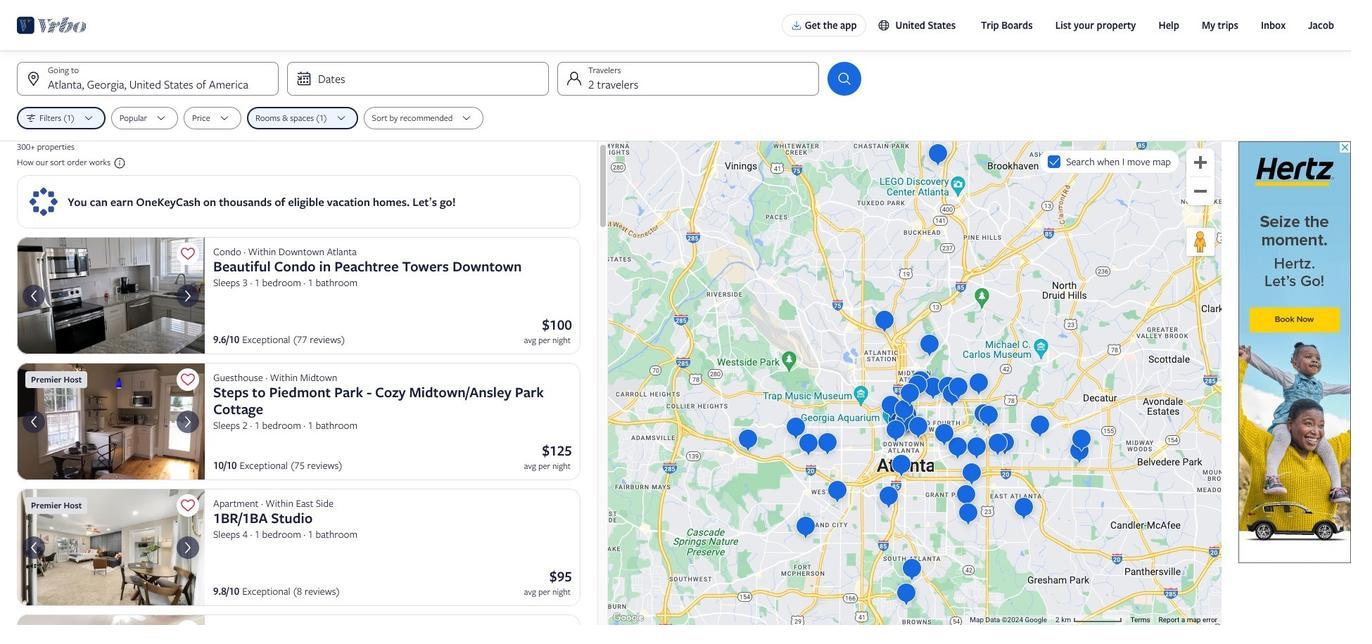 Task type: describe. For each thing, give the bounding box(es) containing it.
image of spacious guest house in the heart of midtown image
[[17, 615, 205, 626]]

search image
[[836, 70, 853, 87]]

show previous image for beautiful condo in peachtree towers downtown image
[[25, 287, 42, 304]]

show next image for steps to piedmont park - cozy midtown/ansley park cottage image
[[179, 413, 196, 430]]

small image
[[877, 19, 890, 32]]

show previous image for steps to piedmont park - cozy midtown/ansley park cottage image
[[25, 413, 42, 430]]

google image
[[612, 612, 645, 626]]

download the app button image
[[791, 20, 802, 31]]



Task type: vqa. For each thing, say whether or not it's contained in the screenshot.
MAIN CONTENT
no



Task type: locate. For each thing, give the bounding box(es) containing it.
small image
[[111, 157, 126, 170]]

one key blue tier image
[[28, 187, 59, 217]]

image of steps to piedmont park - cozy midtown/ansley park cottage image
[[17, 363, 205, 481]]

show previous image for 1br/1ba studio image
[[25, 539, 42, 556]]

show next image for beautiful condo in peachtree towers downtown image
[[179, 287, 196, 304]]

dining image
[[17, 489, 205, 607]]

vrbo logo image
[[17, 14, 87, 37]]

show next image for 1br/1ba studio image
[[179, 539, 196, 556]]

private kitchen image
[[17, 237, 205, 355]]

map region
[[608, 141, 1222, 626]]



